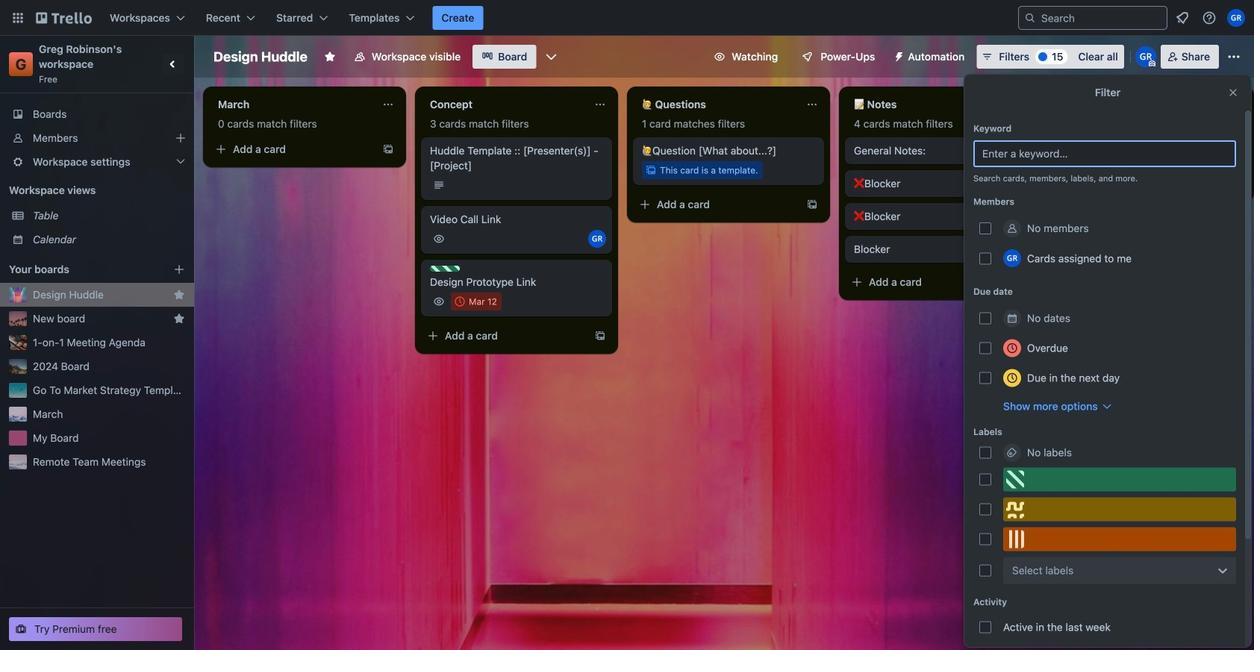 Task type: describe. For each thing, give the bounding box(es) containing it.
1 vertical spatial greg robinson (gregrobinson96) image
[[1136, 46, 1157, 67]]

sm image
[[887, 45, 908, 66]]

0 vertical spatial create from template… image
[[806, 199, 818, 211]]

create from template… image
[[382, 143, 394, 155]]

1 starred icon image from the top
[[173, 289, 185, 301]]

1 vertical spatial create from template… image
[[594, 330, 606, 342]]

Enter a keyword… text field
[[974, 140, 1237, 167]]

color: green, title: none image
[[430, 266, 460, 272]]

star or unstar board image
[[324, 51, 336, 63]]

Search field
[[1036, 7, 1167, 28]]

customize views image
[[544, 49, 559, 64]]

this member is an admin of this board. image
[[1149, 60, 1156, 67]]

2 vertical spatial greg robinson (gregrobinson96) image
[[1004, 249, 1022, 267]]

workspace navigation collapse icon image
[[163, 54, 184, 75]]

back to home image
[[36, 6, 92, 30]]

0 vertical spatial greg robinson (gregrobinson96) image
[[1228, 9, 1246, 27]]

primary element
[[0, 0, 1254, 36]]



Task type: vqa. For each thing, say whether or not it's contained in the screenshot.
1st Business Icon from the top of the page
no



Task type: locate. For each thing, give the bounding box(es) containing it.
1 horizontal spatial create from template… image
[[806, 199, 818, 211]]

show menu image
[[1227, 49, 1242, 64]]

create from template… image
[[806, 199, 818, 211], [594, 330, 606, 342]]

2 horizontal spatial greg robinson (gregrobinson96) image
[[1228, 9, 1246, 27]]

color: orange, title: none element
[[1004, 528, 1237, 551]]

your boards with 8 items element
[[9, 261, 151, 279]]

add board image
[[173, 264, 185, 276]]

0 vertical spatial starred icon image
[[173, 289, 185, 301]]

greg robinson (gregrobinson96) image
[[1228, 9, 1246, 27], [1136, 46, 1157, 67], [1004, 249, 1022, 267]]

None checkbox
[[451, 293, 502, 311]]

open information menu image
[[1202, 10, 1217, 25]]

None text field
[[209, 93, 376, 116], [421, 93, 588, 116], [633, 93, 800, 116], [209, 93, 376, 116], [421, 93, 588, 116], [633, 93, 800, 116]]

color: green, title: none element
[[1004, 468, 1237, 492]]

color: yellow, title: none element
[[1004, 498, 1237, 522]]

Board name text field
[[206, 45, 315, 69]]

close popover image
[[1228, 87, 1240, 99]]

search image
[[1024, 12, 1036, 24]]

starred icon image
[[173, 289, 185, 301], [173, 313, 185, 325]]

greg robinson (gregrobinson96) image
[[588, 230, 606, 248]]

0 notifications image
[[1174, 9, 1192, 27]]

None text field
[[845, 93, 1013, 116]]

0 horizontal spatial greg robinson (gregrobinson96) image
[[1004, 249, 1022, 267]]

2 starred icon image from the top
[[173, 313, 185, 325]]

0 horizontal spatial create from template… image
[[594, 330, 606, 342]]

1 vertical spatial starred icon image
[[173, 313, 185, 325]]

1 horizontal spatial greg robinson (gregrobinson96) image
[[1136, 46, 1157, 67]]



